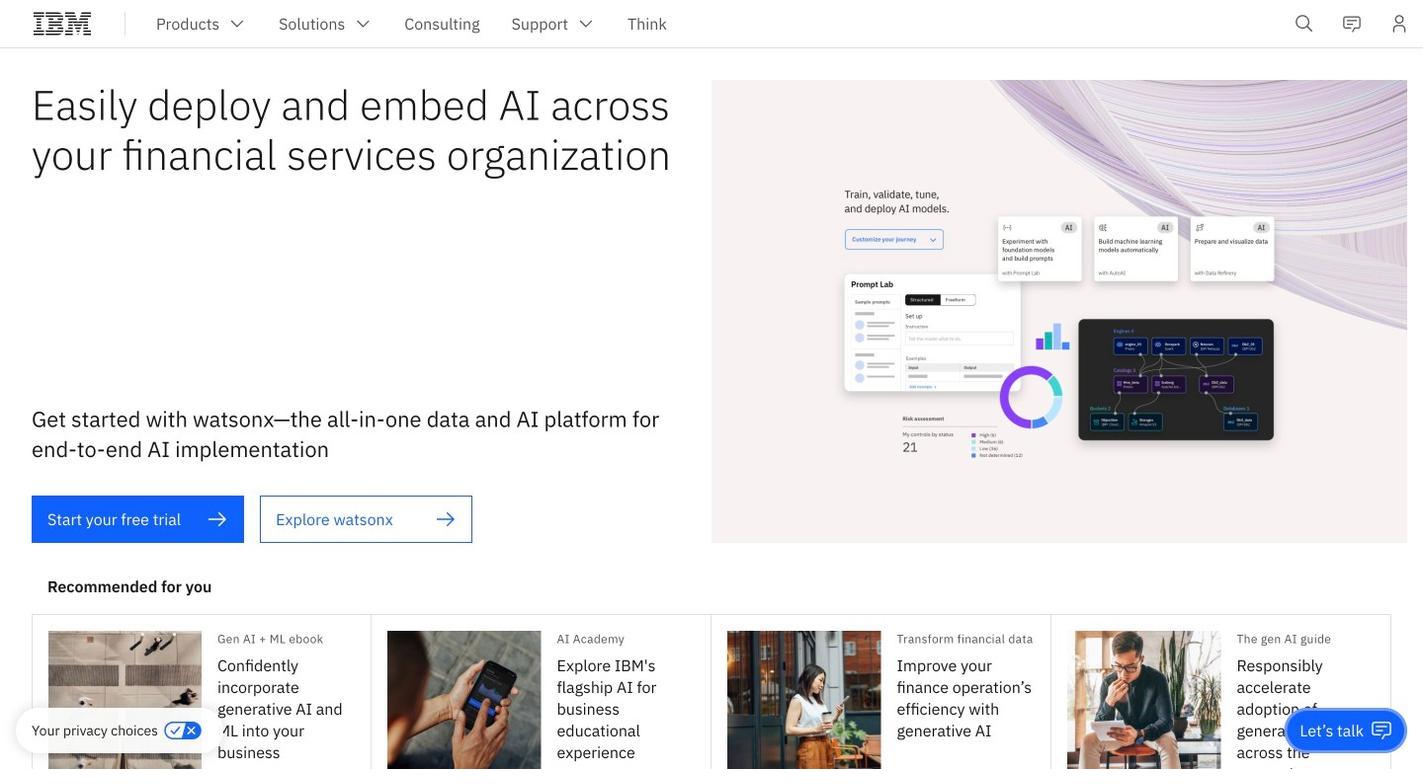 Task type: locate. For each thing, give the bounding box(es) containing it.
let's talk element
[[1300, 720, 1364, 742]]



Task type: describe. For each thing, give the bounding box(es) containing it.
your privacy choices element
[[32, 720, 158, 742]]



